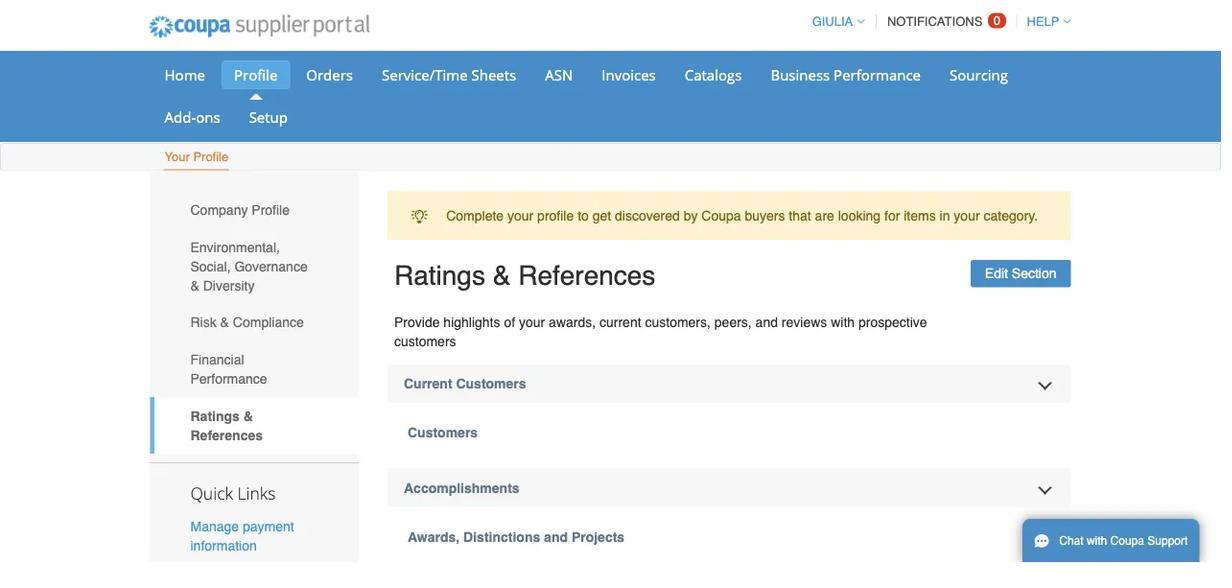 Task type: locate. For each thing, give the bounding box(es) containing it.
and right peers,
[[755, 314, 778, 329]]

references inside ratings & references link
[[190, 427, 263, 443]]

your right of
[[519, 314, 545, 329]]

profile up environmental, at the left of page
[[252, 202, 290, 218]]

section
[[1012, 266, 1057, 281]]

1 vertical spatial references
[[190, 427, 263, 443]]

1 horizontal spatial coupa
[[1110, 534, 1144, 548]]

1 horizontal spatial and
[[755, 314, 778, 329]]

chat with coupa support button
[[1023, 519, 1199, 563]]

provide
[[394, 314, 440, 329]]

ratings & references link
[[150, 397, 359, 453]]

0 vertical spatial ratings & references
[[394, 260, 655, 291]]

& up of
[[493, 260, 511, 291]]

highlights
[[443, 314, 500, 329]]

complete
[[446, 208, 504, 223]]

of
[[504, 314, 515, 329]]

performance
[[834, 65, 921, 84], [190, 371, 267, 386]]

0 horizontal spatial ratings
[[190, 408, 240, 423]]

chat
[[1059, 534, 1084, 548]]

1 vertical spatial ratings & references
[[190, 408, 263, 443]]

discovered
[[615, 208, 680, 223]]

ratings up provide
[[394, 260, 485, 291]]

references up quick links
[[190, 427, 263, 443]]

0 vertical spatial performance
[[834, 65, 921, 84]]

2 vertical spatial profile
[[252, 202, 290, 218]]

environmental,
[[190, 239, 280, 255]]

profile inside 'link'
[[193, 150, 229, 164]]

customers down "current"
[[408, 424, 478, 440]]

catalogs link
[[672, 60, 754, 89]]

social,
[[190, 258, 231, 274]]

ratings down financial performance
[[190, 408, 240, 423]]

ratings & references up of
[[394, 260, 655, 291]]

with inside button
[[1087, 534, 1107, 548]]

& down social,
[[190, 278, 199, 293]]

help link
[[1018, 14, 1071, 29]]

0 vertical spatial references
[[518, 260, 655, 291]]

1 vertical spatial coupa
[[1110, 534, 1144, 548]]

coupa left support
[[1110, 534, 1144, 548]]

1 horizontal spatial ratings
[[394, 260, 485, 291]]

0 horizontal spatial with
[[831, 314, 855, 329]]

customers
[[394, 333, 456, 349]]

customers
[[456, 376, 526, 391], [408, 424, 478, 440]]

financial performance
[[190, 352, 267, 386]]

invoices
[[602, 65, 656, 84]]

0 horizontal spatial coupa
[[701, 208, 741, 223]]

customers right "current"
[[456, 376, 526, 391]]

profile
[[234, 65, 278, 84], [193, 150, 229, 164], [252, 202, 290, 218]]

0 vertical spatial and
[[755, 314, 778, 329]]

0 vertical spatial ratings
[[394, 260, 485, 291]]

peers,
[[714, 314, 752, 329]]

with right reviews
[[831, 314, 855, 329]]

1 horizontal spatial performance
[[834, 65, 921, 84]]

orders link
[[294, 60, 365, 89]]

company profile link
[[150, 191, 359, 228]]

coupa inside alert
[[701, 208, 741, 223]]

1 vertical spatial with
[[1087, 534, 1107, 548]]

with
[[831, 314, 855, 329], [1087, 534, 1107, 548]]

business performance
[[771, 65, 921, 84]]

coupa
[[701, 208, 741, 223], [1110, 534, 1144, 548]]

business performance link
[[758, 60, 933, 89]]

ratings
[[394, 260, 485, 291], [190, 408, 240, 423]]

chat with coupa support
[[1059, 534, 1188, 548]]

1 horizontal spatial ratings & references
[[394, 260, 655, 291]]

1 horizontal spatial with
[[1087, 534, 1107, 548]]

financial performance link
[[150, 341, 359, 397]]

company
[[190, 202, 248, 218]]

payment
[[243, 519, 294, 534]]

0 vertical spatial with
[[831, 314, 855, 329]]

current
[[404, 376, 452, 391]]

projects
[[572, 529, 625, 544]]

performance down financial
[[190, 371, 267, 386]]

coupa right by
[[701, 208, 741, 223]]

add-
[[165, 107, 196, 127]]

add-ons link
[[152, 103, 233, 131]]

your
[[507, 208, 534, 223], [954, 208, 980, 223], [519, 314, 545, 329]]

support
[[1147, 534, 1188, 548]]

financial
[[190, 352, 244, 367]]

manage payment information
[[190, 519, 294, 554]]

complete your profile to get discovered by coupa buyers that are looking for items in your category. alert
[[388, 191, 1071, 240]]

by
[[684, 208, 698, 223]]

current customers button
[[388, 364, 1071, 402]]

and inside "provide highlights of your awards, current customers, peers, and reviews with prospective customers"
[[755, 314, 778, 329]]

and left projects
[[544, 529, 568, 544]]

items
[[904, 208, 936, 223]]

1 vertical spatial profile
[[193, 150, 229, 164]]

orders
[[306, 65, 353, 84]]

& down financial performance link at the left bottom of the page
[[243, 408, 253, 423]]

performance right business
[[834, 65, 921, 84]]

accomplishments
[[404, 480, 519, 495]]

1 vertical spatial customers
[[408, 424, 478, 440]]

that
[[789, 208, 811, 223]]

ons
[[196, 107, 220, 127]]

your left profile
[[507, 208, 534, 223]]

accomplishments button
[[388, 469, 1071, 507]]

references up awards,
[[518, 260, 655, 291]]

your profile
[[165, 150, 229, 164]]

ratings & references down financial performance
[[190, 408, 263, 443]]

0 vertical spatial customers
[[456, 376, 526, 391]]

0 horizontal spatial performance
[[190, 371, 267, 386]]

performance for business
[[834, 65, 921, 84]]

company profile
[[190, 202, 290, 218]]

edit
[[985, 266, 1008, 281]]

with right chat
[[1087, 534, 1107, 548]]

ratings & references
[[394, 260, 655, 291], [190, 408, 263, 443]]

accomplishments heading
[[388, 469, 1071, 507]]

customers,
[[645, 314, 711, 329]]

0 horizontal spatial ratings & references
[[190, 408, 263, 443]]

&
[[493, 260, 511, 291], [190, 278, 199, 293], [220, 315, 229, 330], [243, 408, 253, 423]]

and
[[755, 314, 778, 329], [544, 529, 568, 544]]

0 vertical spatial coupa
[[701, 208, 741, 223]]

0 horizontal spatial and
[[544, 529, 568, 544]]

profile up setup
[[234, 65, 278, 84]]

performance for financial
[[190, 371, 267, 386]]

0 horizontal spatial references
[[190, 427, 263, 443]]

1 vertical spatial performance
[[190, 371, 267, 386]]

environmental, social, governance & diversity
[[190, 239, 308, 293]]

references
[[518, 260, 655, 291], [190, 427, 263, 443]]

prospective
[[858, 314, 927, 329]]

risk
[[190, 315, 217, 330]]

profile right your
[[193, 150, 229, 164]]



Task type: vqa. For each thing, say whether or not it's contained in the screenshot.
alert
no



Task type: describe. For each thing, give the bounding box(es) containing it.
setup link
[[237, 103, 300, 131]]

awards,
[[408, 529, 460, 544]]

1 horizontal spatial references
[[518, 260, 655, 291]]

looking
[[838, 208, 881, 223]]

coupa inside button
[[1110, 534, 1144, 548]]

home link
[[152, 60, 218, 89]]

edit section link
[[971, 260, 1071, 287]]

invoices link
[[589, 60, 668, 89]]

setup
[[249, 107, 288, 127]]

& inside 'environmental, social, governance & diversity'
[[190, 278, 199, 293]]

get
[[592, 208, 611, 223]]

quick links
[[190, 482, 276, 505]]

are
[[815, 208, 834, 223]]

to
[[578, 208, 589, 223]]

1 vertical spatial ratings
[[190, 408, 240, 423]]

risk & compliance link
[[150, 304, 359, 341]]

current
[[599, 314, 641, 329]]

edit section
[[985, 266, 1057, 281]]

business
[[771, 65, 830, 84]]

governance
[[234, 258, 308, 274]]

manage
[[190, 519, 239, 534]]

with inside "provide highlights of your awards, current customers, peers, and reviews with prospective customers"
[[831, 314, 855, 329]]

service/time sheets
[[382, 65, 516, 84]]

your inside "provide highlights of your awards, current customers, peers, and reviews with prospective customers"
[[519, 314, 545, 329]]

risk & compliance
[[190, 315, 304, 330]]

coupa supplier portal image
[[136, 3, 383, 51]]

your profile link
[[164, 145, 229, 170]]

provide highlights of your awards, current customers, peers, and reviews with prospective customers
[[394, 314, 927, 349]]

compliance
[[233, 315, 304, 330]]

buyers
[[745, 208, 785, 223]]

help
[[1027, 14, 1059, 29]]

category.
[[984, 208, 1038, 223]]

0 vertical spatial profile
[[234, 65, 278, 84]]

environmental, social, governance & diversity link
[[150, 228, 359, 304]]

customers inside dropdown button
[[456, 376, 526, 391]]

profile for company profile
[[252, 202, 290, 218]]

home
[[165, 65, 205, 84]]

in
[[940, 208, 950, 223]]

catalogs
[[685, 65, 742, 84]]

service/time
[[382, 65, 468, 84]]

asn
[[545, 65, 573, 84]]

& right the risk on the bottom of page
[[220, 315, 229, 330]]

your right in
[[954, 208, 980, 223]]

1 vertical spatial and
[[544, 529, 568, 544]]

sheets
[[471, 65, 516, 84]]

for
[[884, 208, 900, 223]]

asn link
[[533, 60, 585, 89]]

add-ons
[[165, 107, 220, 127]]

complete your profile to get discovered by coupa buyers that are looking for items in your category.
[[446, 208, 1038, 223]]

diversity
[[203, 278, 255, 293]]

help navigation
[[803, 3, 1071, 40]]

service/time sheets link
[[369, 60, 529, 89]]

current customers
[[404, 376, 526, 391]]

distinctions
[[463, 529, 540, 544]]

sourcing link
[[937, 60, 1021, 89]]

awards, distinctions and projects
[[408, 529, 625, 544]]

profile for your profile
[[193, 150, 229, 164]]

quick
[[190, 482, 233, 505]]

profile
[[537, 208, 574, 223]]

sourcing
[[950, 65, 1008, 84]]

your
[[165, 150, 190, 164]]

awards,
[[549, 314, 596, 329]]

profile link
[[222, 60, 290, 89]]

reviews
[[782, 314, 827, 329]]

information
[[190, 538, 257, 554]]

manage payment information link
[[190, 519, 294, 554]]

links
[[237, 482, 276, 505]]

current customers heading
[[388, 364, 1071, 402]]



